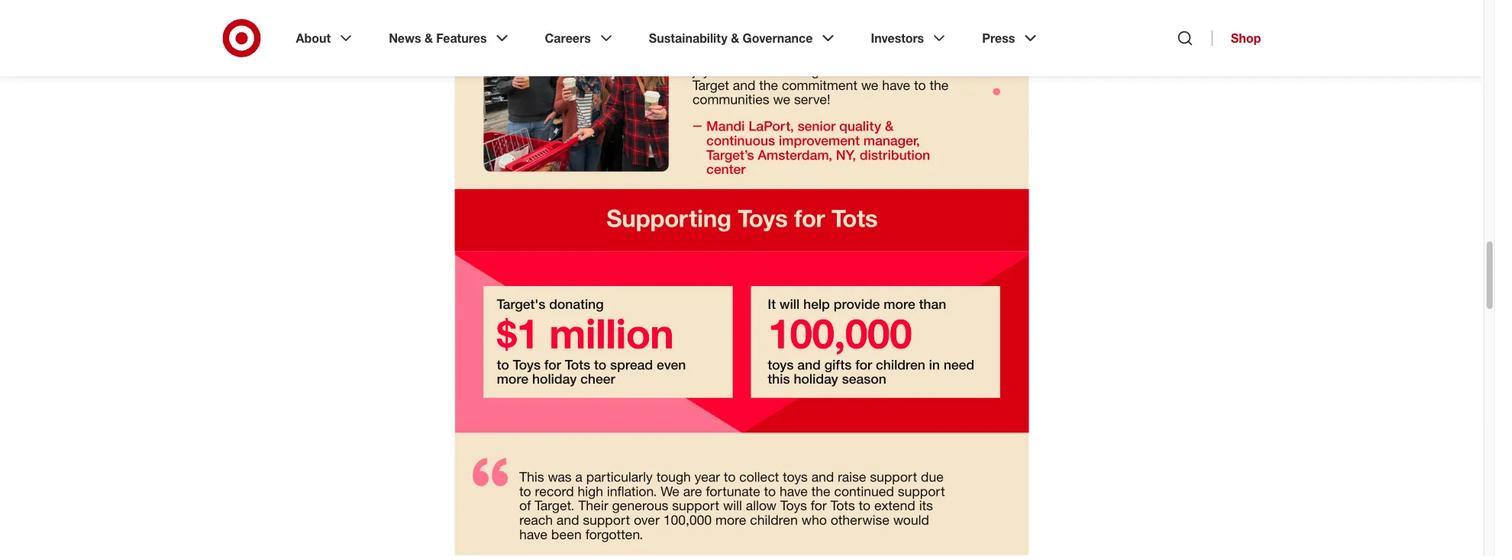Task type: locate. For each thing, give the bounding box(es) containing it.
press
[[982, 31, 1015, 45]]

governance
[[743, 31, 813, 45]]

investors
[[871, 31, 924, 45]]

& left governance
[[731, 31, 739, 45]]

& for features
[[425, 31, 433, 45]]

careers link
[[534, 18, 626, 58]]

0 horizontal spatial &
[[425, 31, 433, 45]]

shop link
[[1212, 31, 1261, 46]]

1 horizontal spatial &
[[731, 31, 739, 45]]

1 & from the left
[[425, 31, 433, 45]]

news
[[389, 31, 421, 45]]

sustainability & governance link
[[638, 18, 848, 58]]

press link
[[971, 18, 1050, 58]]

news & features
[[389, 31, 487, 45]]

& right the news at the top left
[[425, 31, 433, 45]]

2 & from the left
[[731, 31, 739, 45]]

sustainability & governance
[[649, 31, 813, 45]]

news & features link
[[378, 18, 522, 58]]

&
[[425, 31, 433, 45], [731, 31, 739, 45]]

about
[[296, 31, 331, 45]]

sustainability
[[649, 31, 728, 45]]



Task type: vqa. For each thing, say whether or not it's contained in the screenshot.
the Target.com
no



Task type: describe. For each thing, give the bounding box(es) containing it.
features
[[436, 31, 487, 45]]

careers
[[545, 31, 591, 45]]

investors link
[[860, 18, 959, 58]]

shop
[[1231, 31, 1261, 45]]

about link
[[285, 18, 366, 58]]

& for governance
[[731, 31, 739, 45]]



